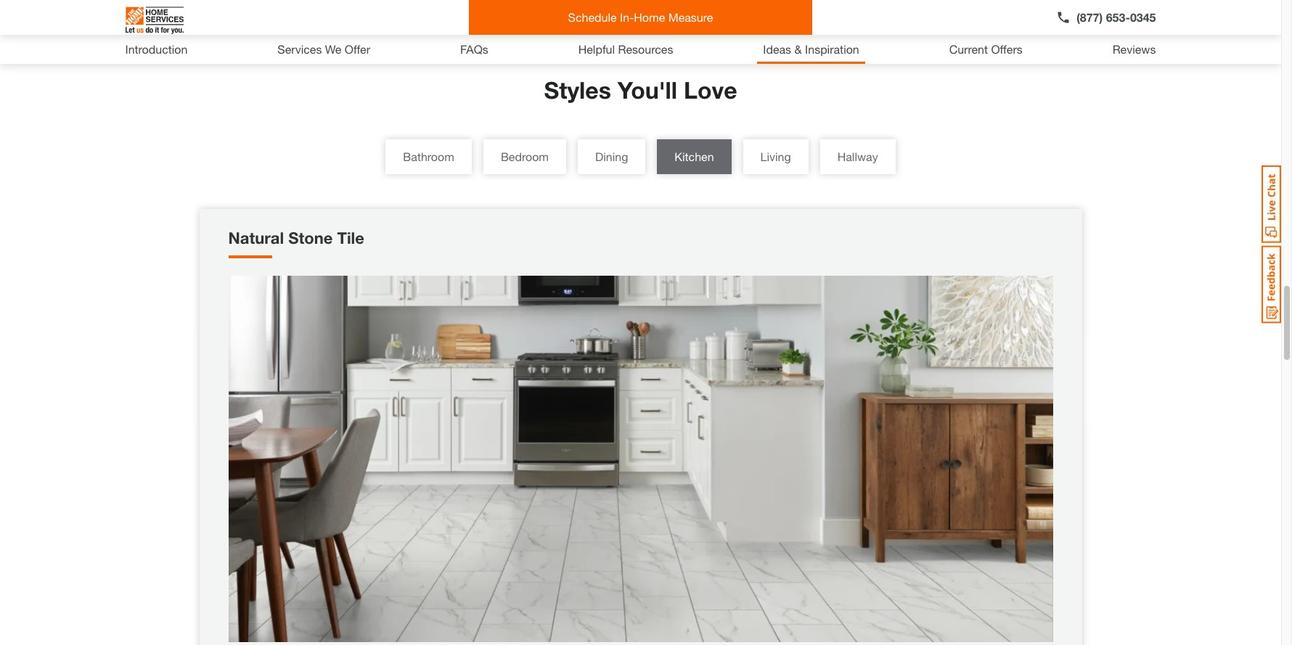 Task type: describe. For each thing, give the bounding box(es) containing it.
dining
[[596, 150, 629, 163]]

reviews
[[1113, 42, 1157, 56]]

hallway button
[[821, 139, 896, 174]]

natural stone tile image image
[[228, 276, 1054, 643]]

current
[[950, 42, 989, 56]]

(877)
[[1077, 10, 1104, 24]]

kitchen
[[675, 150, 714, 163]]

0345
[[1131, 10, 1157, 24]]

bedroom
[[501, 150, 549, 163]]

in-
[[620, 10, 634, 24]]

stone
[[288, 229, 333, 248]]

kitchen button
[[658, 139, 732, 174]]

bedroom button
[[484, 139, 567, 174]]

helpful
[[579, 42, 615, 56]]

schedule in-home measure button
[[469, 0, 813, 35]]

bathroom button
[[386, 139, 472, 174]]

services
[[278, 42, 322, 56]]

styles
[[544, 76, 612, 104]]

(877) 653-0345 link
[[1057, 9, 1157, 26]]

living button
[[743, 139, 809, 174]]

653-
[[1107, 10, 1131, 24]]

do it for you logo image
[[125, 1, 183, 40]]

current offers
[[950, 42, 1023, 56]]

introduction
[[125, 42, 188, 56]]

we
[[325, 42, 342, 56]]

measure
[[669, 10, 714, 24]]

hallway
[[838, 150, 879, 163]]

services we offer
[[278, 42, 370, 56]]

offers
[[992, 42, 1023, 56]]

live chat image
[[1262, 166, 1282, 243]]



Task type: locate. For each thing, give the bounding box(es) containing it.
ideas & inspiration
[[764, 42, 860, 56]]

(877) 653-0345
[[1077, 10, 1157, 24]]

home
[[634, 10, 666, 24]]

schedule in-home measure
[[568, 10, 714, 24]]

bathroom
[[403, 150, 455, 163]]

offer
[[345, 42, 370, 56]]

natural stone tile
[[228, 229, 365, 248]]

you'll
[[618, 76, 678, 104]]

styles you'll love
[[544, 76, 738, 104]]

dining button
[[578, 139, 646, 174]]

inspiration
[[806, 42, 860, 56]]

feedback link image
[[1262, 246, 1282, 324]]

ideas
[[764, 42, 792, 56]]

faqs
[[460, 42, 489, 56]]

&
[[795, 42, 802, 56]]

resources
[[619, 42, 674, 56]]

schedule
[[568, 10, 617, 24]]

love
[[684, 76, 738, 104]]

helpful resources
[[579, 42, 674, 56]]

natural
[[228, 229, 284, 248]]

living
[[761, 150, 791, 163]]

tile
[[337, 229, 365, 248]]



Task type: vqa. For each thing, say whether or not it's contained in the screenshot.
Living
yes



